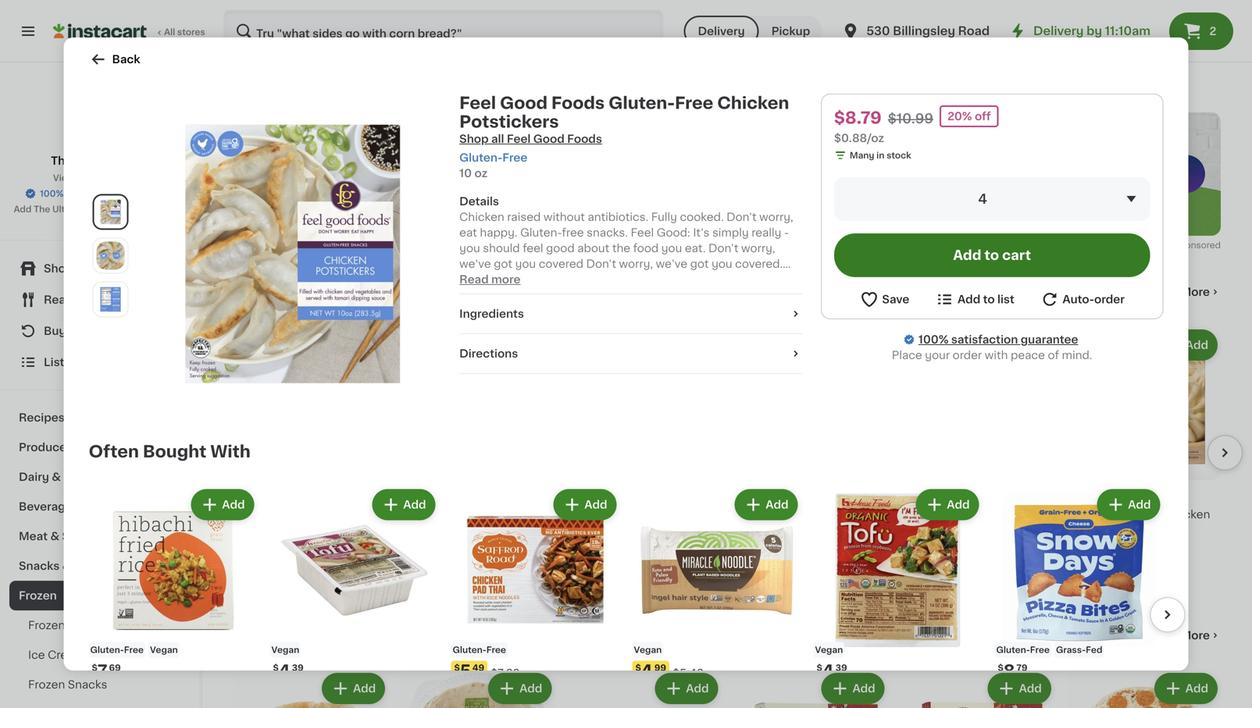 Task type: vqa. For each thing, say whether or not it's contained in the screenshot.
Condiments & Sauces link
no



Task type: describe. For each thing, give the bounding box(es) containing it.
stock for good
[[620, 556, 645, 565]]

2 button
[[1170, 13, 1234, 50]]

auto-order
[[1063, 294, 1125, 305]]

$ inside $8.79 original price: $10.99 element
[[238, 490, 243, 498]]

2 we've from the left
[[656, 259, 688, 270]]

1 horizontal spatial satisfaction
[[952, 334, 1018, 345]]

directions button
[[460, 346, 802, 362]]

530 billingsley road
[[867, 25, 990, 37]]

grass-
[[1056, 646, 1086, 655]]

to inside the 'add the ultimate loyalty experience to save'
[[80, 218, 89, 226]]

worthy
[[592, 274, 630, 285]]

2
[[1210, 26, 1217, 37]]

1 vertical spatial snacks
[[68, 680, 107, 691]]

auto-order button
[[1040, 290, 1125, 309]]

0 vertical spatial up.
[[761, 306, 778, 316]]

snacks & candy
[[19, 561, 111, 572]]

dairy & eggs link
[[9, 463, 190, 492]]

$ inside $ 6 59
[[904, 490, 910, 498]]

delivery for delivery
[[698, 26, 745, 37]]

$ 7 69 $8.79 tru fru bananas, peanut butter
[[401, 489, 533, 536]]

feel for feel good foods gluten- free vegetable egg rolls 9 oz
[[568, 509, 591, 520]]

fru
[[421, 509, 438, 520]]

0 horizontal spatial and
[[510, 274, 531, 285]]

2 horizontal spatial foods
[[685, 290, 716, 301]]

nsored
[[1191, 241, 1221, 250]]

& inside ice cream & popsicles link
[[87, 650, 96, 661]]

back
[[112, 54, 140, 65]]

frozen snacks link
[[9, 670, 190, 700]]

2 horizontal spatial $ 8 79
[[998, 663, 1028, 680]]

0 horizontal spatial -
[[460, 306, 464, 316]]

0 horizontal spatial meals
[[117, 620, 149, 631]]

your inside the chicken raised without antibiotics. fully cooked. don't worry, eat happy. gluten-free snacks. feel good: it's simply really - you should feel good about the food you eat. don't worry, we've got you covered don't worry, we've got you covered. our bold and fun, crave-worthy foods are crafted with real, high-quality ingredients. enjoy feel good foods anytime of day - on your terms. so heat up, eat up and feel good. heat up. eat up. feel good.
[[484, 306, 509, 316]]

mochi
[[964, 525, 998, 536]]

fresh
[[75, 155, 106, 166]]

add to cart button
[[834, 234, 1151, 277]]

add inside the 'add the ultimate loyalty experience to save'
[[14, 205, 32, 214]]

$ 6 59
[[904, 489, 934, 505]]

0 vertical spatial don't
[[727, 212, 757, 223]]

real,
[[756, 274, 779, 285]]

0 horizontal spatial order
[[953, 350, 982, 361]]

chicken inside "wow bao teriyaki chicken bao 4 ct"
[[1166, 509, 1211, 520]]

0 horizontal spatial shop
[[44, 263, 73, 274]]

many in stock down feel good foods gluten- free chicken potstickers at bottom
[[250, 556, 312, 565]]

2 vertical spatial worry,
[[619, 259, 653, 270]]

the inside the 'add the ultimate loyalty experience to save'
[[34, 205, 50, 214]]

really
[[752, 227, 782, 238]]

simply
[[713, 227, 749, 238]]

& inside dairy & eggs link
[[52, 472, 61, 483]]

product group containing 5
[[451, 486, 620, 709]]

pricing
[[76, 174, 107, 182]]

good for feel good foods gluten-free chicken potstickers shop all feel good foods gluten-free 10 oz
[[500, 95, 548, 111]]

view more link for on sale now
[[1151, 284, 1221, 300]]

add to list
[[958, 294, 1015, 305]]

09
[[755, 490, 768, 498]]

$8.79 $10.99
[[834, 110, 934, 126]]

turkey
[[811, 509, 847, 520]]

4 inside 4 field
[[979, 193, 988, 206]]

on
[[234, 284, 260, 300]]

produce
[[19, 442, 66, 453]]

0 vertical spatial snacks
[[19, 561, 60, 572]]

1 vertical spatial guarantee
[[1021, 334, 1079, 345]]

recipes
[[19, 413, 65, 424]]

stock for burrito,
[[787, 556, 811, 565]]

item carousel region containing 7
[[67, 480, 1186, 709]]

add the ultimate loyalty experience to save link
[[13, 203, 187, 228]]

feel down the 'are'
[[674, 306, 695, 316]]

2 vertical spatial don't
[[586, 259, 616, 270]]

raised
[[507, 212, 541, 223]]

many for burrito,
[[750, 556, 774, 565]]

stock for bao
[[1120, 556, 1144, 565]]

delivery button
[[684, 16, 759, 47]]

free
[[562, 227, 584, 238]]

10
[[460, 168, 472, 179]]

gluten- inside product "group"
[[453, 646, 487, 655]]

meat
[[19, 531, 48, 542]]

1 vertical spatial your
[[925, 350, 950, 361]]

in down feel good foods gluten- free chicken potstickers at bottom
[[277, 556, 285, 565]]

cream
[[48, 650, 84, 661]]

$8.79 inside the $ 7 69 $8.79 tru fru bananas, peanut butter
[[439, 494, 470, 505]]

1 vertical spatial 100% satisfaction guarantee
[[919, 334, 1079, 345]]

many for 7
[[417, 556, 441, 565]]

7 for $ 7 69 $8.79 tru fru bananas, peanut butter
[[410, 489, 420, 505]]

on
[[467, 306, 481, 316]]

stores
[[177, 28, 205, 36]]

snacks.
[[587, 227, 628, 238]]

seafood
[[62, 531, 109, 542]]

many down feel good foods gluten- free chicken potstickers at bottom
[[250, 556, 275, 565]]

read
[[460, 274, 489, 285]]

free inside feel good foods gluten- free chicken potstickers
[[234, 525, 259, 536]]

1 horizontal spatial $8.79
[[834, 110, 882, 126]]

view more link for frozen pizzas & meals
[[1151, 628, 1221, 644]]

quality
[[488, 290, 526, 301]]

frozen appetizers & sides feel good foods gluten-free chicken potstickers hero image
[[145, 106, 441, 402]]

ice
[[28, 650, 45, 661]]

100% satisfaction guarantee button
[[24, 184, 175, 200]]

x
[[909, 540, 914, 549]]

experience
[[128, 205, 178, 214]]

gluten- inside feel good foods gluten- free vegetable egg rolls 9 oz
[[664, 509, 706, 520]]

feel up food in the top right of the page
[[631, 227, 654, 238]]

details button
[[460, 194, 802, 209]]

1 vertical spatial with
[[985, 350, 1008, 361]]

feel up the up
[[630, 290, 650, 301]]

oz inside feel good foods gluten- free vegetable egg rolls 9 oz
[[576, 540, 586, 549]]

49
[[473, 664, 485, 673]]

11:10am
[[1105, 25, 1151, 37]]

view more for on sale now
[[1151, 287, 1210, 298]]

feel down ingredients
[[479, 321, 502, 332]]

cooked.
[[680, 212, 724, 223]]

dairy & eggs
[[19, 472, 92, 483]]

8 down gluten-free grass-fed
[[1004, 663, 1015, 680]]

of inside the chicken raised without antibiotics. fully cooked. don't worry, eat happy. gluten-free snacks. feel good: it's simply really - you should feel good about the food you eat. don't worry, we've got you covered don't worry, we've got you covered. our bold and fun, crave-worthy foods are crafted with real, high-quality ingredients. enjoy feel good foods anytime of day - on your terms. so heat up, eat up and feel good. heat up. eat up. feel good.
[[766, 290, 778, 301]]

feel for feel good foods gluten- free chicken potstickers
[[234, 509, 258, 520]]

4 field
[[834, 177, 1151, 221]]

pickup
[[772, 26, 810, 37]]

frozen pizzas & meals link for view more link associated with frozen pizzas & meals
[[234, 627, 426, 645]]

stock down $10.99
[[887, 151, 912, 160]]

more for frozen pizzas & meals
[[1181, 630, 1210, 641]]

many in stock for red,
[[916, 556, 978, 565]]

& inside snacks & candy link
[[62, 561, 71, 572]]

recipes link
[[9, 403, 190, 433]]

100% satisfaction guarantee inside button
[[40, 189, 166, 198]]

4 inside "wow bao teriyaki chicken bao 4 ct"
[[1067, 540, 1073, 549]]

good inside feel good foods gluten-free chicken potstickers shop all feel good foods gluten-free 10 oz
[[533, 134, 565, 145]]

1 horizontal spatial frozen pizzas & meals
[[234, 628, 426, 644]]

loyalty
[[92, 205, 126, 214]]

more
[[492, 274, 521, 285]]

2 vertical spatial good
[[653, 290, 682, 301]]

ct
[[1075, 540, 1084, 549]]

covered
[[539, 259, 584, 270]]

the
[[612, 243, 631, 254]]

oz inside red's burrito, turkey sausage 5 oz
[[742, 540, 752, 549]]

fun,
[[533, 274, 554, 285]]

1 $ 4 39 from the left
[[273, 663, 304, 680]]

many in stock for burrito,
[[750, 556, 811, 565]]

good for feel good foods gluten- free chicken potstickers
[[260, 509, 291, 520]]

$ inside $ 3 09
[[737, 490, 743, 498]]

1 vertical spatial worry,
[[742, 243, 776, 254]]

road
[[958, 25, 990, 37]]

policy
[[109, 174, 137, 182]]

1 vertical spatial up.
[[460, 321, 476, 332]]

delivery for delivery by 11:10am
[[1034, 25, 1084, 37]]

enjoy
[[596, 290, 627, 301]]

3
[[743, 489, 754, 505]]

& inside meat & seafood link
[[50, 531, 59, 542]]

eggs
[[64, 472, 92, 483]]

popsicles
[[99, 650, 152, 661]]

$ inside $8.79 original price: $10.49 'element'
[[571, 490, 576, 498]]

antibiotics.
[[588, 212, 649, 223]]

0 horizontal spatial frozen pizzas & meals
[[28, 620, 149, 631]]

auto-
[[1063, 294, 1095, 305]]

2 horizontal spatial 79
[[1017, 664, 1028, 673]]

guarantee inside button
[[120, 189, 166, 198]]

again
[[79, 326, 110, 337]]

on sale now link
[[234, 283, 344, 302]]

1 horizontal spatial bao
[[1097, 509, 1118, 520]]

many in stock for bao
[[1083, 556, 1144, 565]]

you up crafted
[[712, 259, 733, 270]]

order inside button
[[1095, 294, 1125, 305]]

ice cream & popsicles
[[28, 650, 152, 661]]

stock down feel good foods gluten- free chicken potstickers at bottom
[[287, 556, 312, 565]]

now
[[305, 284, 344, 300]]

spo
[[1174, 241, 1191, 250]]

$0.88/oz
[[834, 133, 885, 144]]

peanut
[[494, 509, 533, 520]]

buy it again
[[44, 326, 110, 337]]

1 vertical spatial don't
[[709, 243, 739, 254]]

crafted
[[688, 274, 728, 285]]

instacart logo image
[[53, 22, 147, 41]]

0 horizontal spatial bao
[[1067, 525, 1089, 536]]

buy it again link
[[9, 316, 190, 347]]

meat & seafood
[[19, 531, 109, 542]]

0 horizontal spatial good.
[[505, 321, 537, 332]]

beverages
[[19, 502, 79, 513]]

100% satisfaction guarantee link
[[919, 332, 1079, 348]]

20% off
[[948, 111, 991, 122]]

$ inside $ 7 69
[[92, 664, 98, 673]]

$ 8 79 for feel good foods gluten- free vegetable egg rolls
[[571, 489, 600, 505]]

4 inside $4.99 original price: $5.49 element
[[641, 663, 653, 680]]

feel good foods gluten-free chicken potstickers shop all feel good foods gluten-free 10 oz
[[460, 95, 789, 179]]

1 horizontal spatial the
[[51, 155, 72, 166]]

$4.99 original price: $5.49 element
[[633, 661, 801, 682]]

happy.
[[480, 227, 518, 238]]

feel good foods gluten- free chicken potstickers
[[234, 509, 373, 536]]

8 for wow bao teriyaki chicken bao
[[1076, 489, 1087, 505]]

fed
[[1086, 646, 1103, 655]]

1 horizontal spatial 100%
[[919, 334, 949, 345]]

2 39 from the left
[[836, 664, 848, 673]]

0 horizontal spatial 5
[[460, 663, 471, 680]]

egg
[[653, 525, 674, 536]]

view for on sale now
[[1151, 287, 1178, 298]]

many in stock for 7
[[417, 556, 478, 565]]



Task type: locate. For each thing, give the bounding box(es) containing it.
many in stock inside product "group"
[[916, 556, 978, 565]]

1 horizontal spatial $ 4 39
[[817, 663, 848, 680]]

often bought with
[[89, 444, 251, 460]]

potstickers
[[460, 114, 559, 130], [309, 525, 371, 536]]

2 horizontal spatial good
[[594, 509, 624, 520]]

0 vertical spatial worry,
[[760, 212, 794, 223]]

$8.29 original price: $9.89 element
[[1067, 487, 1221, 507]]

many in stock down 'vegetable'
[[583, 556, 645, 565]]

save button
[[860, 290, 910, 309]]

$
[[238, 490, 243, 498], [404, 490, 410, 498], [737, 490, 743, 498], [904, 490, 910, 498], [571, 490, 576, 498], [1070, 490, 1076, 498], [92, 664, 98, 673], [273, 664, 279, 673], [454, 664, 460, 673], [636, 664, 641, 673], [817, 664, 823, 673], [998, 664, 1004, 673]]

oz
[[475, 168, 488, 179], [742, 540, 752, 549], [930, 540, 941, 549], [576, 540, 586, 549]]

79 inside 'element'
[[589, 490, 600, 498]]

$7.69 inside $ 5 49 $7.69
[[491, 669, 520, 679]]

69 inside the $ 7 69 $8.79 tru fru bananas, peanut butter
[[421, 490, 433, 498]]

100% up place
[[919, 334, 949, 345]]

0 vertical spatial view more
[[1151, 287, 1210, 298]]

1 vertical spatial 6
[[901, 540, 906, 549]]

6 inside bubbies red, ripe strawberry mochi 6 x 7.5 oz
[[901, 540, 906, 549]]

many in stock down 7.5
[[916, 556, 978, 565]]

7
[[410, 489, 420, 505], [98, 663, 107, 680]]

free inside feel good foods gluten- free vegetable egg rolls 9 oz
[[568, 525, 592, 536]]

of down real, on the right top of the page
[[766, 290, 778, 301]]

all
[[164, 28, 175, 36]]

0 vertical spatial eat
[[460, 227, 477, 238]]

stock for 7
[[454, 556, 478, 565]]

0 horizontal spatial good
[[260, 509, 291, 520]]

feel right should
[[523, 243, 543, 254]]

all stores
[[164, 28, 205, 36]]

view more for frozen pizzas & meals
[[1151, 630, 1210, 641]]

stock down red's burrito, turkey sausage 5 oz at the right of the page
[[787, 556, 811, 565]]

got down should
[[494, 259, 513, 270]]

foods for feel good foods gluten- free vegetable egg rolls 9 oz
[[627, 509, 661, 520]]

0 horizontal spatial potstickers
[[309, 525, 371, 536]]

snacks down ice cream & popsicles
[[68, 680, 107, 691]]

$9.89
[[1107, 494, 1139, 505]]

1 vertical spatial the
[[34, 205, 50, 214]]

wow bao teriyaki chicken bao 4 ct
[[1067, 509, 1211, 549]]

and right the up
[[651, 306, 671, 316]]

worry, down food in the top right of the page
[[619, 259, 653, 270]]

many for good
[[583, 556, 608, 565]]

we've up the 'are'
[[656, 259, 688, 270]]

1 view more link from the top
[[1151, 284, 1221, 300]]

1 vertical spatial of
[[1048, 350, 1060, 361]]

2 got from the left
[[691, 259, 709, 270]]

you up our at the left top
[[460, 243, 480, 254]]

red's
[[734, 509, 765, 520]]

in down 'vegetable'
[[610, 556, 618, 565]]

1 vegan from the left
[[150, 646, 178, 655]]

79 for feel good foods gluten- free chicken potstickers
[[256, 490, 267, 498]]

$ 8 79 left $10.49
[[571, 489, 600, 505]]

in down $0.88/oz
[[877, 151, 885, 160]]

back button
[[89, 50, 140, 69]]

worry, up really
[[760, 212, 794, 223]]

foods up details button on the top of the page
[[567, 134, 602, 145]]

delivery left the "pickup" button
[[698, 26, 745, 37]]

8
[[243, 489, 255, 505], [576, 489, 588, 505], [1076, 489, 1087, 505], [1004, 663, 1015, 680]]

stock down 'vegetable'
[[620, 556, 645, 565]]

79 for feel good foods gluten- free vegetable egg rolls
[[589, 490, 600, 498]]

0 vertical spatial with
[[731, 274, 754, 285]]

foods
[[567, 134, 602, 145], [633, 274, 665, 285], [685, 290, 716, 301]]

product group containing 6
[[901, 327, 1055, 570]]

enlarge frozen appetizers & sides feel good foods gluten-free chicken potstickers angle_left (opens in a new tab) image
[[97, 242, 125, 270]]

0 vertical spatial foods
[[567, 134, 602, 145]]

your down the quality
[[484, 306, 509, 316]]

don't down simply
[[709, 243, 739, 254]]

1 horizontal spatial good.
[[698, 306, 729, 316]]

5 inside red's burrito, turkey sausage 5 oz
[[734, 540, 740, 549]]

bold
[[483, 274, 507, 285]]

0 horizontal spatial up.
[[460, 321, 476, 332]]

69 for $ 7 69 $8.79 tru fru bananas, peanut butter
[[421, 490, 433, 498]]

0 horizontal spatial delivery
[[698, 26, 745, 37]]

79 left $10.49
[[589, 490, 600, 498]]

stock down "wow bao teriyaki chicken bao 4 ct"
[[1120, 556, 1144, 565]]

5 left 49
[[460, 663, 471, 680]]

add button
[[323, 331, 384, 359], [990, 331, 1050, 359], [1156, 331, 1217, 359], [192, 491, 253, 519], [374, 491, 434, 519], [555, 491, 615, 519], [736, 491, 797, 519], [918, 491, 978, 519], [1099, 491, 1159, 519], [323, 675, 384, 703], [490, 675, 550, 703], [657, 675, 717, 703], [823, 675, 883, 703], [990, 675, 1050, 703], [1156, 675, 1217, 703]]

1 vertical spatial satisfaction
[[952, 334, 1018, 345]]

chicken inside the chicken raised without antibiotics. fully cooked. don't worry, eat happy. gluten-free snacks. feel good: it's simply really - you should feel good about the food you eat. don't worry, we've got you covered don't worry, we've got you covered. our bold and fun, crave-worthy foods are crafted with real, high-quality ingredients. enjoy feel good foods anytime of day - on your terms. so heat up, eat up and feel good. heat up. eat up. feel good.
[[460, 212, 505, 223]]

feel inside feel good foods gluten-free chicken potstickers shop all feel good foods gluten-free 10 oz
[[460, 95, 496, 111]]

with up anytime
[[731, 274, 754, 285]]

feel up the all
[[460, 95, 496, 111]]

foods inside feel good foods gluten- free chicken potstickers
[[294, 509, 328, 520]]

1 vertical spatial potstickers
[[309, 525, 371, 536]]

many down $0.88/oz
[[850, 151, 875, 160]]

up. left eat
[[761, 306, 778, 316]]

enlarge frozen appetizers & sides feel good foods gluten-free chicken potstickers angle_back (opens in a new tab) image
[[97, 285, 125, 314]]

are
[[668, 274, 685, 285]]

feel inside feel good foods gluten-free chicken potstickers shop all feel good foods gluten-free 10 oz
[[507, 134, 531, 145]]

$10.99
[[888, 112, 934, 125]]

1 vertical spatial and
[[651, 306, 671, 316]]

1 horizontal spatial with
[[985, 350, 1008, 361]]

0 vertical spatial good
[[533, 134, 565, 145]]

0 vertical spatial 6
[[910, 489, 921, 505]]

vegan
[[150, 646, 178, 655], [272, 646, 299, 655], [634, 646, 662, 655], [815, 646, 843, 655]]

8 for feel good foods gluten- free vegetable egg rolls
[[576, 489, 588, 505]]

good up the all
[[500, 95, 548, 111]]

foods down crafted
[[685, 290, 716, 301]]

2 $ 4 39 from the left
[[817, 663, 848, 680]]

oz inside feel good foods gluten-free chicken potstickers shop all feel good foods gluten-free 10 oz
[[475, 168, 488, 179]]

delivery left by
[[1034, 25, 1084, 37]]

shop link
[[9, 253, 190, 284]]

0 horizontal spatial satisfaction
[[66, 189, 118, 198]]

1 horizontal spatial potstickers
[[460, 114, 559, 130]]

100% satisfaction guarantee up 'place your order with peace of mind.'
[[919, 334, 1079, 345]]

1 horizontal spatial 39
[[836, 664, 848, 673]]

don't down the about
[[586, 259, 616, 270]]

$3.09 original price: $3.69 element
[[734, 487, 888, 507]]

1 view more from the top
[[1151, 287, 1210, 298]]

many in stock down $0.88/oz
[[850, 151, 912, 160]]

2 vertical spatial view
[[1151, 630, 1178, 641]]

5
[[734, 540, 740, 549], [460, 663, 471, 680]]

1 horizontal spatial 6
[[910, 489, 921, 505]]

$5.49 original price: $7.69 element
[[451, 661, 620, 682]]

good inside feel good foods gluten- free chicken potstickers
[[260, 509, 291, 520]]

3 vegan from the left
[[634, 646, 662, 655]]

100% satisfaction guarantee
[[40, 189, 166, 198], [919, 334, 1079, 345]]

$ 8 79 down with
[[238, 489, 267, 505]]

1 horizontal spatial -
[[784, 227, 789, 238]]

99
[[655, 664, 667, 673]]

billingsley
[[893, 25, 956, 37]]

0 horizontal spatial $ 8 79
[[238, 489, 267, 505]]

up
[[634, 306, 648, 316]]

6 left x
[[901, 540, 906, 549]]

chicken down $8.79 original price: $10.99 element
[[261, 525, 306, 536]]

8 inside 'element'
[[576, 489, 588, 505]]

chicken inside feel good foods gluten-free chicken potstickers shop all feel good foods gluten-free 10 oz
[[717, 95, 789, 111]]

gluten- inside feel good foods gluten- free chicken potstickers
[[331, 509, 373, 520]]

0 horizontal spatial of
[[766, 290, 778, 301]]

1 vertical spatial shop
[[44, 263, 73, 274]]

frozen pizzas & meals link for ice cream & popsicles link
[[9, 611, 190, 641]]

1 vertical spatial to
[[985, 249, 999, 262]]

potstickers inside feel good foods gluten-free chicken potstickers shop all feel good foods gluten-free 10 oz
[[460, 114, 559, 130]]

2 vertical spatial foods
[[685, 290, 716, 301]]

4 vegan from the left
[[815, 646, 843, 655]]

save
[[91, 218, 112, 226]]

to for add to cart
[[985, 249, 999, 262]]

7.5
[[916, 540, 928, 549]]

1 horizontal spatial pizzas
[[297, 628, 352, 644]]

$3.69
[[774, 494, 805, 505]]

with down 100% satisfaction guarantee link at top right
[[985, 350, 1008, 361]]

satisfaction down pricing
[[66, 189, 118, 198]]

all stores link
[[53, 9, 206, 53]]

place your order with peace of mind.
[[892, 350, 1093, 361]]

delivery by 11:10am link
[[1009, 22, 1151, 41]]

feel up the 9 in the bottom of the page
[[568, 509, 591, 520]]

the fresh market logo image
[[65, 81, 134, 150]]

off
[[975, 111, 991, 122]]

0 vertical spatial bao
[[1097, 509, 1118, 520]]

ripe
[[976, 509, 1001, 520]]

good. down the terms.
[[505, 321, 537, 332]]

so
[[549, 306, 564, 316]]

oz right 7.5
[[930, 540, 941, 549]]

feel inside feel good foods gluten- free vegetable egg rolls 9 oz
[[568, 509, 591, 520]]

1 horizontal spatial 69
[[421, 490, 433, 498]]

foods inside feel good foods gluten-free chicken potstickers shop all feel good foods gluten-free 10 oz
[[552, 95, 605, 111]]

0 horizontal spatial foods
[[294, 509, 328, 520]]

0 vertical spatial 100%
[[40, 189, 64, 198]]

in inside product "group"
[[943, 556, 951, 565]]

1 vertical spatial foods
[[633, 274, 665, 285]]

0 horizontal spatial 6
[[901, 540, 906, 549]]

foods for feel good foods gluten-free chicken potstickers shop all feel good foods gluten-free 10 oz
[[552, 95, 605, 111]]

in down "wow bao teriyaki chicken bao 4 ct"
[[1110, 556, 1118, 565]]

- right really
[[784, 227, 789, 238]]

1 vertical spatial view
[[1151, 287, 1178, 298]]

many for red,
[[916, 556, 941, 565]]

item carousel region containing 8
[[234, 320, 1243, 602]]

mind.
[[1062, 350, 1093, 361]]

2 more from the top
[[1181, 630, 1210, 641]]

0 vertical spatial 7
[[410, 489, 420, 505]]

1 horizontal spatial $ 8 79
[[571, 489, 600, 505]]

0 vertical spatial view
[[53, 174, 74, 182]]

sausage
[[734, 525, 781, 536]]

0 horizontal spatial pizzas
[[68, 620, 102, 631]]

service type group
[[684, 16, 823, 47]]

1 horizontal spatial guarantee
[[1021, 334, 1079, 345]]

0 horizontal spatial foods
[[567, 134, 602, 145]]

you
[[460, 243, 480, 254], [662, 243, 682, 254], [515, 259, 536, 270], [712, 259, 733, 270]]

$7.69 original price: $8.79 element
[[401, 487, 555, 507]]

worry, up the covered.
[[742, 243, 776, 254]]

meat & seafood link
[[9, 522, 190, 552]]

feel for feel good foods gluten-free chicken potstickers shop all feel good foods gluten-free 10 oz
[[460, 95, 496, 111]]

product group
[[234, 327, 388, 570], [401, 327, 555, 570], [568, 327, 722, 570], [901, 327, 1055, 570], [1067, 327, 1221, 570], [89, 486, 257, 709], [270, 486, 439, 709], [451, 486, 620, 709], [633, 486, 801, 709], [814, 486, 983, 709], [995, 486, 1164, 709], [234, 670, 388, 709], [401, 670, 555, 709], [568, 670, 722, 709], [734, 670, 888, 709], [901, 670, 1055, 709], [1067, 670, 1221, 709]]

you up "fun,"
[[515, 259, 536, 270]]

in for good
[[610, 556, 618, 565]]

good up covered
[[546, 243, 575, 254]]

guarantee up experience
[[120, 189, 166, 198]]

foods for feel good foods gluten- free chicken potstickers
[[294, 509, 328, 520]]

about
[[578, 243, 610, 254]]

frozen pizzas & meals link
[[9, 611, 190, 641], [234, 627, 426, 645]]

0 vertical spatial good.
[[698, 306, 729, 316]]

snacks down meat
[[19, 561, 60, 572]]

1 horizontal spatial foods
[[633, 274, 665, 285]]

good right the all
[[533, 134, 565, 145]]

0 vertical spatial the
[[51, 155, 72, 166]]

- left "on"
[[460, 306, 464, 316]]

potstickers inside feel good foods gluten- free chicken potstickers
[[309, 525, 371, 536]]

0 vertical spatial and
[[510, 274, 531, 285]]

gluten-
[[609, 95, 675, 111], [460, 152, 503, 163], [521, 227, 562, 238], [331, 509, 373, 520], [664, 509, 706, 520], [90, 646, 124, 655], [453, 646, 487, 655], [997, 646, 1030, 655]]

59
[[922, 490, 934, 498]]

potstickers down $8.79 original price: $10.99 element
[[309, 525, 371, 536]]

0 horizontal spatial 79
[[256, 490, 267, 498]]

the left fresh
[[51, 155, 72, 166]]

chicken raised without antibiotics. fully cooked. don't worry, eat happy. gluten-free snacks. feel good: it's simply really - you should feel good about the food you eat. don't worry, we've got you covered don't worry, we've got you covered. our bold and fun, crave-worthy foods are crafted with real, high-quality ingredients. enjoy feel good foods anytime of day - on your terms. so heat up, eat up and feel good. heat up. eat up. feel good.
[[460, 212, 801, 332]]

up. down "on"
[[460, 321, 476, 332]]

in for bao
[[1110, 556, 1118, 565]]

2 horizontal spatial foods
[[627, 509, 661, 520]]

0 horizontal spatial guarantee
[[120, 189, 166, 198]]

0 horizontal spatial 100%
[[40, 189, 64, 198]]

0 horizontal spatial 100% satisfaction guarantee
[[40, 189, 166, 198]]

lists
[[44, 357, 71, 368]]

$8.79 original price: $10.99 element
[[234, 487, 388, 507]]

0 horizontal spatial we've
[[460, 259, 491, 270]]

$ 8 79 inside $8.79 original price: $10.49 'element'
[[571, 489, 600, 505]]

2 view more from the top
[[1151, 630, 1210, 641]]

feel inside feel good foods gluten- free chicken potstickers
[[234, 509, 258, 520]]

in down red's burrito, turkey sausage 5 oz at the right of the page
[[777, 556, 785, 565]]

good for feel good foods gluten- free vegetable egg rolls 9 oz
[[594, 509, 624, 520]]

1 horizontal spatial 5
[[734, 540, 740, 549]]

1 vertical spatial bao
[[1067, 525, 1089, 536]]

delivery inside button
[[698, 26, 745, 37]]

satisfaction up 'place your order with peace of mind.'
[[952, 334, 1018, 345]]

enlarge frozen appetizers & sides feel good foods gluten-free chicken potstickers hero (opens in a new tab) image
[[97, 198, 125, 226]]

good.
[[698, 306, 729, 316], [505, 321, 537, 332]]

1 got from the left
[[494, 259, 513, 270]]

view inside view pricing policy "link"
[[53, 174, 74, 182]]

in for burrito,
[[777, 556, 785, 565]]

guarantee up peace
[[1021, 334, 1079, 345]]

got down eat.
[[691, 259, 709, 270]]

peace
[[1011, 350, 1045, 361]]

satisfaction
[[66, 189, 118, 198], [952, 334, 1018, 345]]

0 vertical spatial shop
[[460, 134, 489, 145]]

0 horizontal spatial frozen pizzas & meals link
[[9, 611, 190, 641]]

shop inside feel good foods gluten-free chicken potstickers shop all feel good foods gluten-free 10 oz
[[460, 134, 489, 145]]

$ 3 09
[[737, 489, 768, 505]]

it's
[[693, 227, 710, 238]]

100% inside button
[[40, 189, 64, 198]]

69 for $ 7 69
[[109, 664, 121, 673]]

more for on sale now
[[1181, 287, 1210, 298]]

9
[[568, 540, 573, 549]]

eat left the up
[[613, 306, 631, 316]]

many down 7.5
[[916, 556, 941, 565]]

and up the quality
[[510, 274, 531, 285]]

stock down bananas,
[[454, 556, 478, 565]]

69 inside $ 7 69
[[109, 664, 121, 673]]

pizzas
[[68, 620, 102, 631], [297, 628, 352, 644]]

bananas,
[[441, 509, 491, 520]]

oz inside bubbies red, ripe strawberry mochi 6 x 7.5 oz
[[930, 540, 941, 549]]

good up 'vegetable'
[[594, 509, 624, 520]]

1 we've from the left
[[460, 259, 491, 270]]

and
[[510, 274, 531, 285], [651, 306, 671, 316]]

teriyaki
[[1121, 509, 1163, 520]]

530
[[867, 25, 890, 37]]

list
[[998, 294, 1015, 305]]

in for 7
[[443, 556, 451, 565]]

foods inside feel good foods gluten- free vegetable egg rolls 9 oz
[[627, 509, 661, 520]]

1 vertical spatial -
[[460, 306, 464, 316]]

often
[[89, 444, 139, 460]]

7 inside the $ 7 69 $8.79 tru fru bananas, peanut butter
[[410, 489, 420, 505]]

chicken
[[717, 95, 789, 111], [460, 212, 505, 223], [1166, 509, 1211, 520], [261, 525, 306, 536]]

many down sausage
[[750, 556, 774, 565]]

stock for red,
[[953, 556, 978, 565]]

1 horizontal spatial $7.69
[[940, 494, 970, 505]]

$8.79 up $0.88/oz
[[834, 110, 882, 126]]

on sale now
[[234, 284, 344, 300]]

many in stock for good
[[583, 556, 645, 565]]

place
[[892, 350, 923, 361]]

1 horizontal spatial meals
[[374, 628, 426, 644]]

chicken down service type group
[[717, 95, 789, 111]]

in for red,
[[943, 556, 951, 565]]

0 horizontal spatial eat
[[460, 227, 477, 238]]

1 vertical spatial good
[[546, 243, 575, 254]]

$6.59 original price: $7.69 element
[[901, 487, 1055, 507]]

8 left $10.49
[[576, 489, 588, 505]]

0 vertical spatial potstickers
[[460, 114, 559, 130]]

$ inside the $ 4 99
[[636, 664, 641, 673]]

to left cart
[[985, 249, 999, 262]]

oz down sausage
[[742, 540, 752, 549]]

many down butter
[[417, 556, 441, 565]]

oz right 10
[[475, 168, 488, 179]]

delivery
[[1034, 25, 1084, 37], [698, 26, 745, 37]]

to for add to list
[[983, 294, 995, 305]]

1 horizontal spatial foods
[[552, 95, 605, 111]]

0 vertical spatial 100% satisfaction guarantee
[[40, 189, 166, 198]]

many down 'vegetable'
[[583, 556, 608, 565]]

1 39 from the left
[[292, 664, 304, 673]]

7 for $ 7 69
[[98, 663, 107, 680]]

$8.79 up bananas,
[[439, 494, 470, 505]]

chicken down details
[[460, 212, 505, 223]]

good inside feel good foods gluten-free chicken potstickers shop all feel good foods gluten-free 10 oz
[[500, 95, 548, 111]]

1 horizontal spatial and
[[651, 306, 671, 316]]

view for frozen pizzas & meals
[[1151, 630, 1178, 641]]

with inside the chicken raised without antibiotics. fully cooked. don't worry, eat happy. gluten-free snacks. feel good: it's simply really - you should feel good about the food you eat. don't worry, we've got you covered don't worry, we've got you covered. our bold and fun, crave-worthy foods are crafted with real, high-quality ingredients. enjoy feel good foods anytime of day - on your terms. so heat up, eat up and feel good. heat up. eat up. feel good.
[[731, 274, 754, 285]]

feel right the all
[[507, 134, 531, 145]]

0 vertical spatial view more link
[[1151, 284, 1221, 300]]

$ 4 99
[[636, 663, 667, 680]]

1 more from the top
[[1181, 287, 1210, 298]]

bao down $9.89
[[1097, 509, 1118, 520]]

the
[[51, 155, 72, 166], [34, 205, 50, 214]]

$ 8 79 for feel good foods gluten- free chicken potstickers
[[238, 489, 267, 505]]

$ 8 79 down gluten-free grass-fed
[[998, 663, 1028, 680]]

8 for feel good foods gluten- free chicken potstickers
[[243, 489, 255, 505]]

2 vertical spatial to
[[983, 294, 995, 305]]

79 down gluten-free grass-fed
[[1017, 664, 1028, 673]]

0 horizontal spatial 7
[[98, 663, 107, 680]]

1 horizontal spatial order
[[1095, 294, 1125, 305]]

foods left the 'are'
[[633, 274, 665, 285]]

many in stock down ct
[[1083, 556, 1144, 565]]

potstickers for feel good foods gluten-free chicken potstickers shop all feel good foods gluten-free 10 oz
[[460, 114, 559, 130]]

oz right the 9 in the bottom of the page
[[576, 540, 586, 549]]

$ inside the $ 7 69 $8.79 tru fru bananas, peanut butter
[[404, 490, 410, 498]]

$ inside $ 5 49 $7.69
[[454, 664, 460, 673]]

satisfaction inside button
[[66, 189, 118, 198]]

2 vegan from the left
[[272, 646, 299, 655]]

0 horizontal spatial your
[[484, 306, 509, 316]]

1 horizontal spatial 100% satisfaction guarantee
[[919, 334, 1079, 345]]

$ inside $ 8 29
[[1070, 490, 1076, 498]]

chicken inside feel good foods gluten- free chicken potstickers
[[261, 525, 306, 536]]

of
[[766, 290, 778, 301], [1048, 350, 1060, 361]]

many down ct
[[1083, 556, 1108, 565]]

up.
[[761, 306, 778, 316], [460, 321, 476, 332]]

0 horizontal spatial got
[[494, 259, 513, 270]]

2 view more link from the top
[[1151, 628, 1221, 644]]

1 vertical spatial 100%
[[919, 334, 949, 345]]

eat
[[781, 306, 799, 316]]

1 vertical spatial view more
[[1151, 630, 1210, 641]]

bao up ct
[[1067, 525, 1089, 536]]

1 vertical spatial 7
[[98, 663, 107, 680]]

the fresh market link
[[51, 81, 148, 169]]

good inside feel good foods gluten- free vegetable egg rolls 9 oz
[[594, 509, 624, 520]]

$ 8 79 inside $8.79 original price: $10.99 element
[[238, 489, 267, 505]]

0 vertical spatial more
[[1181, 287, 1210, 298]]

$8.79 original price: $10.49 element
[[568, 487, 722, 507]]

should
[[483, 243, 520, 254]]

foods inside feel good foods gluten-free chicken potstickers shop all feel good foods gluten-free 10 oz
[[567, 134, 602, 145]]

item carousel region
[[234, 320, 1243, 602], [67, 480, 1186, 709]]

market
[[109, 155, 148, 166]]

shop left the all
[[460, 134, 489, 145]]

potstickers for feel good foods gluten- free chicken potstickers
[[309, 525, 371, 536]]

69
[[421, 490, 433, 498], [109, 664, 121, 673]]

gluten- inside the chicken raised without antibiotics. fully cooked. don't worry, eat happy. gluten-free snacks. feel good: it's simply really - you should feel good about the food you eat. don't worry, we've got you covered don't worry, we've got you covered. our bold and fun, crave-worthy foods are crafted with real, high-quality ingredients. enjoy feel good foods anytime of day - on your terms. so heat up, eat up and feel good. heat up. eat up. feel good.
[[521, 227, 562, 238]]

ice cream & popsicles link
[[9, 641, 190, 670]]

5 down sausage
[[734, 540, 740, 549]]

1 horizontal spatial up.
[[761, 306, 778, 316]]

6 left '59'
[[910, 489, 921, 505]]

79 up feel good foods gluten- free chicken potstickers at bottom
[[256, 490, 267, 498]]

7 up the tru
[[410, 489, 420, 505]]

lists link
[[9, 347, 190, 378]]

to left save
[[80, 218, 89, 226]]

many in stock down red's burrito, turkey sausage 5 oz at the right of the page
[[750, 556, 811, 565]]

view more
[[1151, 287, 1210, 298], [1151, 630, 1210, 641]]

many for bao
[[1083, 556, 1108, 565]]

530 billingsley road button
[[842, 9, 990, 53]]

1 horizontal spatial delivery
[[1034, 25, 1084, 37]]

you down the good:
[[662, 243, 682, 254]]

None search field
[[223, 9, 664, 53]]

• sponsored: 100s of uses all around your home, shop now image
[[234, 113, 1221, 236]]

feel down with
[[234, 509, 258, 520]]

feel
[[460, 95, 496, 111], [631, 227, 654, 238], [479, 321, 502, 332], [234, 509, 258, 520], [568, 509, 591, 520]]

1 horizontal spatial your
[[925, 350, 950, 361]]

many in stock down butter
[[417, 556, 478, 565]]

1 horizontal spatial shop
[[460, 134, 489, 145]]

potstickers up the all
[[460, 114, 559, 130]]

food
[[633, 243, 659, 254]]

fully
[[652, 212, 677, 223]]

1 horizontal spatial eat
[[613, 306, 631, 316]]

1 horizontal spatial good
[[500, 95, 548, 111]]



